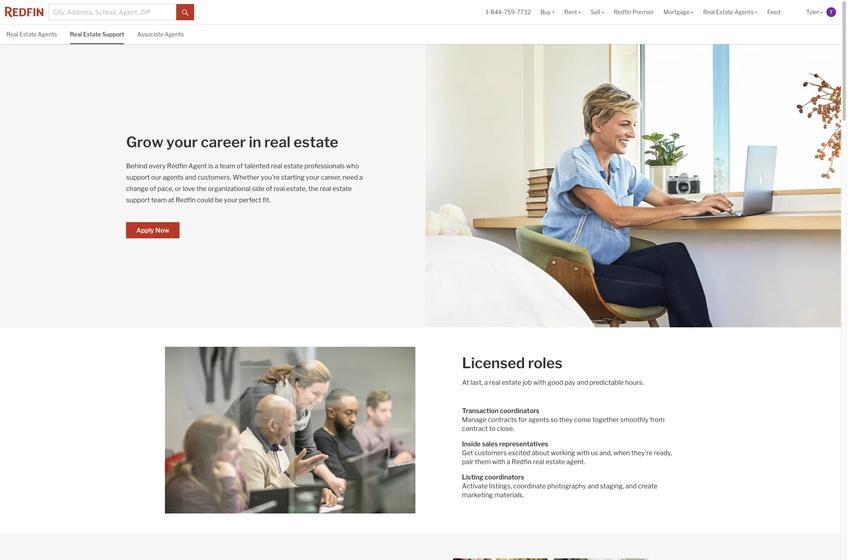 Task type: describe. For each thing, give the bounding box(es) containing it.
1 the from the left
[[196, 185, 207, 193]]

career
[[201, 133, 246, 151]]

inside
[[462, 441, 481, 449]]

1 support from the top
[[126, 174, 150, 182]]

they're
[[631, 450, 653, 458]]

estate inside inside sales representatives get customers excited about working with us and, when they're ready, pair them with a redfin real estate agent.
[[546, 459, 565, 467]]

▾ for buy ▾
[[552, 9, 555, 16]]

estate up starting
[[284, 163, 303, 170]]

mortgage ▾ button
[[664, 0, 694, 24]]

0 vertical spatial team
[[220, 163, 235, 170]]

starting
[[281, 174, 305, 182]]

listing
[[462, 474, 483, 482]]

apply now
[[136, 227, 169, 235]]

perfect
[[239, 197, 261, 204]]

now
[[155, 227, 169, 235]]

tyler ▾
[[806, 9, 823, 16]]

estate down need
[[333, 185, 352, 193]]

coordinate
[[513, 483, 546, 491]]

buy
[[541, 9, 551, 16]]

at
[[168, 197, 174, 204]]

1-844-759-7732
[[486, 9, 531, 16]]

real estate support
[[70, 31, 124, 38]]

759-
[[504, 9, 517, 16]]

tyler
[[806, 9, 819, 16]]

real estate agents ▾ button
[[698, 0, 763, 24]]

coordinators for listings,
[[485, 474, 524, 482]]

▾ for sell ▾
[[602, 9, 604, 16]]

2 horizontal spatial of
[[266, 185, 272, 193]]

contracts
[[488, 417, 517, 424]]

7732
[[517, 9, 531, 16]]

them
[[475, 459, 491, 467]]

agent.
[[566, 459, 585, 467]]

rent ▾ button
[[564, 0, 581, 24]]

be
[[215, 197, 223, 204]]

▾ for mortgage ▾
[[691, 9, 694, 16]]

mortgage ▾ button
[[659, 0, 698, 24]]

or
[[175, 185, 181, 193]]

estate for real estate support
[[83, 31, 101, 38]]

support
[[102, 31, 124, 38]]

sell
[[591, 9, 600, 16]]

0 vertical spatial with
[[533, 379, 546, 387]]

feed
[[767, 9, 780, 16]]

get
[[462, 450, 473, 458]]

real for real estate agents ▾
[[703, 9, 715, 16]]

user photo image
[[827, 7, 836, 17]]

1-
[[486, 9, 491, 16]]

apply
[[136, 227, 154, 235]]

estate,
[[286, 185, 307, 193]]

City, Address, School, Agent, ZIP search field
[[48, 4, 176, 20]]

when
[[614, 450, 630, 458]]

us
[[591, 450, 598, 458]]

real right last,
[[489, 379, 501, 387]]

associate
[[137, 31, 163, 38]]

contract
[[462, 426, 488, 433]]

buy ▾ button
[[536, 0, 560, 24]]

redfin premier
[[614, 9, 654, 16]]

photography
[[547, 483, 586, 491]]

and,
[[600, 450, 612, 458]]

marketing
[[462, 492, 493, 500]]

create
[[638, 483, 658, 491]]

1 vertical spatial team
[[151, 197, 167, 204]]

and right pay
[[577, 379, 588, 387]]

who
[[346, 163, 359, 170]]

behind every redfin agent is a team of talented real estate professionals who support our agents and customers. whether you're starting your career, need a change of pace, or love the organizational side of real estate, the real estate support team at redfin could be your perfect fit.
[[126, 163, 363, 204]]

from
[[650, 417, 665, 424]]

hours.
[[625, 379, 644, 387]]

1 horizontal spatial your
[[224, 197, 238, 204]]

and inside behind every redfin agent is a team of talented real estate professionals who support our agents and customers. whether you're starting your career, need a change of pace, or love the organizational side of real estate, the real estate support team at redfin could be your perfect fit.
[[185, 174, 196, 182]]

1 horizontal spatial of
[[237, 163, 243, 170]]

together
[[593, 417, 619, 424]]

real down you're
[[274, 185, 285, 193]]

coordinators for contracts
[[500, 408, 539, 415]]

activate
[[462, 483, 488, 491]]

is
[[208, 163, 213, 170]]

agents for real estate agents
[[38, 31, 57, 38]]

844-
[[491, 9, 504, 16]]

listings,
[[489, 483, 512, 491]]

working
[[551, 450, 575, 458]]

premier
[[633, 9, 654, 16]]

pay
[[565, 379, 576, 387]]

licensed
[[462, 355, 525, 372]]

redfin premier button
[[609, 0, 659, 24]]

at last, a real estate job with good pay and predictable hours.
[[462, 379, 644, 387]]

about
[[532, 450, 549, 458]]

inside sales representatives get customers excited about working with us and, when they're ready, pair them with a redfin real estate agent.
[[462, 441, 672, 467]]

0 horizontal spatial with
[[492, 459, 505, 467]]

representatives
[[499, 441, 548, 449]]

transaction
[[462, 408, 499, 415]]

predictable
[[590, 379, 624, 387]]

good
[[548, 379, 563, 387]]

change
[[126, 185, 148, 193]]

0 horizontal spatial grid of smiling agents image
[[165, 347, 415, 514]]

real for real estate support
[[70, 31, 82, 38]]

so
[[551, 417, 558, 424]]

agents inside behind every redfin agent is a team of talented real estate professionals who support our agents and customers. whether you're starting your career, need a change of pace, or love the organizational side of real estate, the real estate support team at redfin could be your perfect fit.
[[163, 174, 184, 182]]

smoothly
[[620, 417, 649, 424]]

sell ▾
[[591, 9, 604, 16]]

agents inside associate agents 'link'
[[165, 31, 184, 38]]

materials.
[[494, 492, 524, 500]]

career,
[[321, 174, 341, 182]]

sell ▾ button
[[591, 0, 604, 24]]

manage
[[462, 417, 487, 424]]



Task type: locate. For each thing, give the bounding box(es) containing it.
buy ▾
[[541, 9, 555, 16]]

for
[[518, 417, 527, 424]]

▾ right tyler
[[821, 9, 823, 16]]

and left 'staging,' on the bottom right of page
[[588, 483, 599, 491]]

▾ right sell at the top right of the page
[[602, 9, 604, 16]]

agents left so
[[528, 417, 549, 424]]

1 horizontal spatial real
[[70, 31, 82, 38]]

submit search image
[[182, 9, 188, 16]]

1 vertical spatial support
[[126, 197, 150, 204]]

of down the 'our' on the left of page
[[150, 185, 156, 193]]

licensed roles
[[462, 355, 563, 372]]

rent ▾ button
[[560, 0, 586, 24]]

1 horizontal spatial with
[[533, 379, 546, 387]]

1 vertical spatial your
[[306, 174, 320, 182]]

of
[[237, 163, 243, 170], [150, 185, 156, 193], [266, 185, 272, 193]]

estate left job
[[502, 379, 521, 387]]

apply now button
[[126, 223, 179, 239]]

agents inside real estate agents link
[[38, 31, 57, 38]]

associate agents link
[[137, 25, 184, 43]]

rent
[[564, 9, 577, 16]]

5 ▾ from the left
[[755, 9, 758, 16]]

1 horizontal spatial agents
[[528, 417, 549, 424]]

real up you're
[[271, 163, 282, 170]]

team right is
[[220, 163, 235, 170]]

talented
[[244, 163, 270, 170]]

grow
[[126, 133, 163, 151]]

your
[[166, 133, 198, 151], [306, 174, 320, 182], [224, 197, 238, 204]]

real estate agents link
[[6, 25, 57, 43]]

your down professionals
[[306, 174, 320, 182]]

a right is
[[215, 163, 218, 170]]

sales
[[482, 441, 498, 449]]

at
[[462, 379, 469, 387]]

buy ▾ button
[[541, 0, 555, 24]]

coordinators up listings, at the bottom of the page
[[485, 474, 524, 482]]

with left us
[[577, 450, 590, 458]]

come
[[574, 417, 591, 424]]

a
[[215, 163, 218, 170], [359, 174, 363, 182], [484, 379, 488, 387], [507, 459, 510, 467]]

agent walking down the street and smiling image
[[426, 44, 841, 328]]

transaction coordinators manage contracts for agents so they come together smoothly from contract to close.
[[462, 408, 665, 433]]

▾ for rent ▾
[[578, 9, 581, 16]]

associate agents
[[137, 31, 184, 38]]

and left create
[[626, 483, 637, 491]]

customers
[[475, 450, 507, 458]]

2 ▾ from the left
[[578, 9, 581, 16]]

0 horizontal spatial your
[[166, 133, 198, 151]]

coordinators
[[500, 408, 539, 415], [485, 474, 524, 482]]

of up whether
[[237, 163, 243, 170]]

2 horizontal spatial estate
[[716, 9, 733, 16]]

in
[[249, 133, 261, 151]]

to
[[489, 426, 496, 433]]

estate for real estate agents
[[19, 31, 37, 38]]

coordinators inside listing coordinators activate listings, coordinate photography and staging, and create marketing materials.
[[485, 474, 524, 482]]

agents inside transaction coordinators manage contracts for agents so they come together smoothly from contract to close.
[[528, 417, 549, 424]]

your down organizational
[[224, 197, 238, 204]]

4 ▾ from the left
[[691, 9, 694, 16]]

agents up 'or'
[[163, 174, 184, 182]]

your up agent
[[166, 133, 198, 151]]

they
[[559, 417, 573, 424]]

real down about
[[533, 459, 544, 467]]

support down the change
[[126, 197, 150, 204]]

could
[[197, 197, 214, 204]]

1 vertical spatial with
[[577, 450, 590, 458]]

redfin down "love"
[[176, 197, 196, 204]]

the right estate, on the left top of page
[[308, 185, 318, 193]]

0 horizontal spatial team
[[151, 197, 167, 204]]

estate inside real estate agents link
[[19, 31, 37, 38]]

estate up professionals
[[294, 133, 338, 151]]

a inside inside sales representatives get customers excited about working with us and, when they're ready, pair them with a redfin real estate agent.
[[507, 459, 510, 467]]

0 horizontal spatial the
[[196, 185, 207, 193]]

2 vertical spatial with
[[492, 459, 505, 467]]

2 horizontal spatial with
[[577, 450, 590, 458]]

2 the from the left
[[308, 185, 318, 193]]

1 vertical spatial agents
[[528, 417, 549, 424]]

1 horizontal spatial grid of smiling agents image
[[447, 553, 655, 561]]

pair
[[462, 459, 474, 467]]

fit.
[[263, 197, 271, 204]]

real right in
[[264, 133, 291, 151]]

real for real estate agents
[[6, 31, 18, 38]]

0 horizontal spatial estate
[[19, 31, 37, 38]]

with down customers in the bottom right of the page
[[492, 459, 505, 467]]

excited
[[508, 450, 530, 458]]

behind
[[126, 163, 147, 170]]

real estate agents
[[6, 31, 57, 38]]

listing coordinators activate listings, coordinate photography and staging, and create marketing materials.
[[462, 474, 658, 500]]

support up the change
[[126, 174, 150, 182]]

0 horizontal spatial of
[[150, 185, 156, 193]]

estate for real estate agents ▾
[[716, 9, 733, 16]]

a right need
[[359, 174, 363, 182]]

0 horizontal spatial agents
[[163, 174, 184, 182]]

3 ▾ from the left
[[602, 9, 604, 16]]

▾ left "feed"
[[755, 9, 758, 16]]

agent
[[188, 163, 207, 170]]

agents for real estate agents ▾
[[735, 9, 754, 16]]

redfin right every
[[167, 163, 187, 170]]

agents inside real estate agents ▾ link
[[735, 9, 754, 16]]

feed button
[[763, 0, 802, 24]]

mortgage
[[664, 9, 690, 16]]

▾
[[552, 9, 555, 16], [578, 9, 581, 16], [602, 9, 604, 16], [691, 9, 694, 16], [755, 9, 758, 16], [821, 9, 823, 16]]

6 ▾ from the left
[[821, 9, 823, 16]]

you're
[[261, 174, 280, 182]]

grow your career in real estate
[[126, 133, 338, 151]]

staging,
[[600, 483, 624, 491]]

rent ▾
[[564, 9, 581, 16]]

estate inside real estate support link
[[83, 31, 101, 38]]

1 vertical spatial grid of smiling agents image
[[447, 553, 655, 561]]

▾ right rent
[[578, 9, 581, 16]]

0 vertical spatial agents
[[163, 174, 184, 182]]

0 vertical spatial support
[[126, 174, 150, 182]]

the up could
[[196, 185, 207, 193]]

2 horizontal spatial real
[[703, 9, 715, 16]]

1 vertical spatial coordinators
[[485, 474, 524, 482]]

▾ right mortgage on the top right of the page
[[691, 9, 694, 16]]

0 horizontal spatial agents
[[38, 31, 57, 38]]

estate down working
[[546, 459, 565, 467]]

with right job
[[533, 379, 546, 387]]

love
[[183, 185, 195, 193]]

2 horizontal spatial agents
[[735, 9, 754, 16]]

last,
[[471, 379, 483, 387]]

▾ right buy
[[552, 9, 555, 16]]

ready,
[[654, 450, 672, 458]]

2 horizontal spatial your
[[306, 174, 320, 182]]

0 vertical spatial your
[[166, 133, 198, 151]]

real estate support link
[[70, 25, 124, 43]]

▾ for tyler ▾
[[821, 9, 823, 16]]

2 vertical spatial your
[[224, 197, 238, 204]]

side
[[252, 185, 265, 193]]

1 ▾ from the left
[[552, 9, 555, 16]]

a right last,
[[484, 379, 488, 387]]

2 support from the top
[[126, 197, 150, 204]]

grid of smiling agents image
[[165, 347, 415, 514], [447, 553, 655, 561]]

a down excited
[[507, 459, 510, 467]]

coordinators inside transaction coordinators manage contracts for agents so they come together smoothly from contract to close.
[[500, 408, 539, 415]]

redfin left premier
[[614, 9, 631, 16]]

team left at
[[151, 197, 167, 204]]

coordinators up for
[[500, 408, 539, 415]]

redfin down excited
[[512, 459, 532, 467]]

real
[[703, 9, 715, 16], [6, 31, 18, 38], [70, 31, 82, 38]]

redfin inside inside sales representatives get customers excited about working with us and, when they're ready, pair them with a redfin real estate agent.
[[512, 459, 532, 467]]

real estate agents ▾
[[703, 9, 758, 16]]

0 vertical spatial grid of smiling agents image
[[165, 347, 415, 514]]

the
[[196, 185, 207, 193], [308, 185, 318, 193]]

close.
[[497, 426, 514, 433]]

real inside dropdown button
[[703, 9, 715, 16]]

whether
[[233, 174, 260, 182]]

0 vertical spatial coordinators
[[500, 408, 539, 415]]

job
[[523, 379, 532, 387]]

pace,
[[157, 185, 174, 193]]

and up "love"
[[185, 174, 196, 182]]

professionals
[[304, 163, 345, 170]]

1 horizontal spatial estate
[[83, 31, 101, 38]]

of right side
[[266, 185, 272, 193]]

redfin inside button
[[614, 9, 631, 16]]

0 horizontal spatial real
[[6, 31, 18, 38]]

real down career,
[[320, 185, 331, 193]]

1-844-759-7732 link
[[486, 9, 531, 16]]

mortgage ▾
[[664, 9, 694, 16]]

real inside inside sales representatives get customers excited about working with us and, when they're ready, pair them with a redfin real estate agent.
[[533, 459, 544, 467]]

estate inside real estate agents ▾ link
[[716, 9, 733, 16]]

real
[[264, 133, 291, 151], [271, 163, 282, 170], [274, 185, 285, 193], [320, 185, 331, 193], [489, 379, 501, 387], [533, 459, 544, 467]]

real estate agents ▾ link
[[703, 0, 758, 24]]

organizational
[[208, 185, 251, 193]]

1 horizontal spatial agents
[[165, 31, 184, 38]]

1 horizontal spatial team
[[220, 163, 235, 170]]

1 horizontal spatial the
[[308, 185, 318, 193]]



Task type: vqa. For each thing, say whether or not it's contained in the screenshot.
Beds / Baths button on the right top
no



